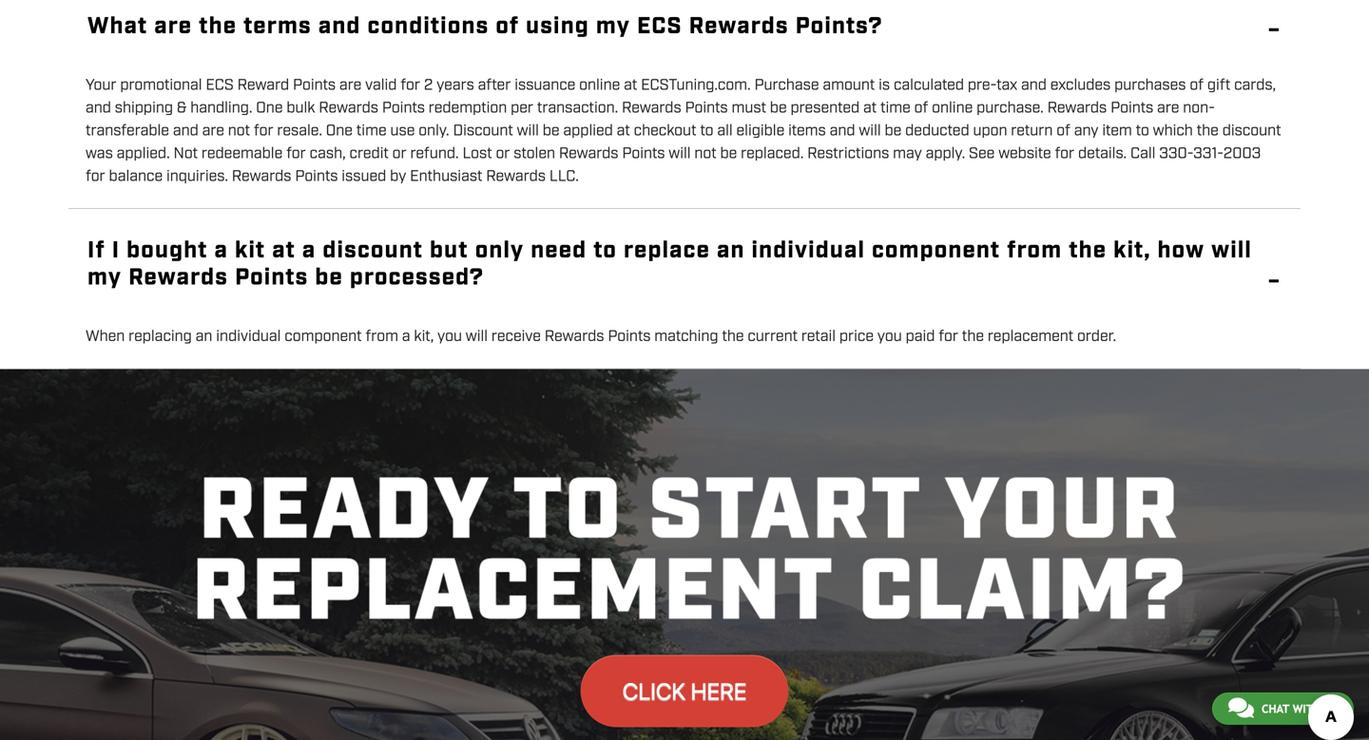 Task type: locate. For each thing, give the bounding box(es) containing it.
was
[[86, 144, 113, 164]]

online up 'deducted'
[[932, 98, 973, 118]]

not up redeemable
[[228, 121, 250, 141]]

for right the paid
[[939, 327, 958, 347]]

1 vertical spatial my
[[87, 263, 122, 294]]

time up credit
[[356, 121, 387, 141]]

a right kit
[[302, 236, 316, 266]]

and right the tax
[[1021, 75, 1047, 95]]

330-
[[1159, 144, 1193, 164]]

1 horizontal spatial ecs
[[637, 11, 682, 42]]

2 horizontal spatial to
[[1136, 121, 1149, 141]]

0 horizontal spatial online
[[579, 75, 620, 95]]

1 horizontal spatial one
[[326, 121, 353, 141]]

0 horizontal spatial to
[[594, 236, 617, 266]]

chat with us link
[[1212, 693, 1354, 726]]

one
[[256, 98, 283, 118], [326, 121, 353, 141]]

are left valid
[[339, 75, 362, 95]]

bought
[[127, 236, 208, 266]]

will up restrictions on the top of the page
[[859, 121, 881, 141]]

applied
[[563, 121, 613, 141]]

time
[[880, 98, 911, 118], [356, 121, 387, 141]]

kit, inside if i bought a kit at a discount but only need to replace an individual component from the kit, how will my rewards points be processed?
[[1114, 236, 1151, 266]]

0 horizontal spatial an
[[196, 327, 212, 347]]

will right how
[[1212, 236, 1252, 266]]

an right replace
[[717, 236, 745, 266]]

are down handling.
[[202, 121, 224, 141]]

points inside if i bought a kit at a discount but only need to replace an individual component from the kit, how will my rewards points be processed?
[[235, 263, 308, 294]]

1 horizontal spatial component
[[872, 236, 1001, 266]]

to
[[700, 121, 714, 141], [1136, 121, 1149, 141], [594, 236, 617, 266]]

1 vertical spatial ecs
[[206, 75, 234, 95]]

issuance
[[515, 75, 576, 95]]

0 vertical spatial an
[[717, 236, 745, 266]]

rewards up replacing
[[128, 263, 228, 294]]

after
[[478, 75, 511, 95]]

at inside if i bought a kit at a discount but only need to replace an individual component from the kit, how will my rewards points be processed?
[[272, 236, 296, 266]]

are up which
[[1157, 98, 1179, 118]]

rewards down stolen on the left of page
[[486, 167, 546, 187]]

all
[[717, 121, 733, 141]]

redemption
[[429, 98, 507, 118]]

refund.
[[410, 144, 459, 164]]

time down is
[[880, 98, 911, 118]]

0 horizontal spatial discount
[[323, 236, 423, 266]]

from up replacement
[[1007, 236, 1062, 266]]

bulk
[[287, 98, 315, 118]]

kit, left how
[[1114, 236, 1151, 266]]

your promotional ecs reward points are valid for 2 years after issuance online at ecstuning.com. purchase amount is calculated pre-tax and excludes purchases of gift cards, and shipping & handling.  one bulk rewards points redemption per transaction. rewards points must be presented at time of online purchase. rewards points are non- transferable and are not for resale. one time use only. discount will be applied at checkout to all eligible items and will be deducted upon return of any item to which the discount was applied. not redeemable for cash, credit or refund.  lost or stolen rewards points will not be replaced. restrictions may apply. see website for details.  call 330-331-2003 for balance inquiries. rewards points issued by enthusiast rewards llc.
[[86, 75, 1281, 187]]

individual up retail
[[752, 236, 865, 266]]

1 horizontal spatial kit,
[[1114, 236, 1151, 266]]

rewards right receive
[[545, 327, 604, 347]]

will
[[517, 121, 539, 141], [859, 121, 881, 141], [669, 144, 691, 164], [1212, 236, 1252, 266], [466, 327, 488, 347]]

is
[[879, 75, 890, 95]]

what
[[87, 11, 148, 42]]

1 vertical spatial an
[[196, 327, 212, 347]]

or
[[392, 144, 407, 164], [496, 144, 510, 164]]

1 vertical spatial online
[[932, 98, 973, 118]]

0 vertical spatial ecs
[[637, 11, 682, 42]]

are
[[154, 11, 192, 42], [339, 75, 362, 95], [1157, 98, 1179, 118], [202, 121, 224, 141]]

to right need
[[594, 236, 617, 266]]

my up when
[[87, 263, 122, 294]]

ecs up ecstuning.com.
[[637, 11, 682, 42]]

at right applied
[[617, 121, 630, 141]]

1 horizontal spatial you
[[878, 327, 902, 347]]

ecs up handling.
[[206, 75, 234, 95]]

from down processed?
[[365, 327, 398, 347]]

discount inside if i bought a kit at a discount but only need to replace an individual component from the kit, how will my rewards points be processed?
[[323, 236, 423, 266]]

0 horizontal spatial component
[[285, 327, 362, 347]]

one down reward
[[256, 98, 283, 118]]

my
[[596, 11, 630, 42], [87, 263, 122, 294]]

kit, down processed?
[[414, 327, 434, 347]]

0 vertical spatial from
[[1007, 236, 1062, 266]]

only.
[[419, 121, 449, 141]]

website
[[999, 144, 1051, 164]]

my right using
[[596, 11, 630, 42]]

years
[[437, 75, 474, 95]]

0 vertical spatial my
[[596, 11, 630, 42]]

not down checkout
[[695, 144, 717, 164]]

rewards up checkout
[[622, 98, 681, 118]]

discount down issued
[[323, 236, 423, 266]]

discount
[[1223, 121, 1281, 141], [323, 236, 423, 266]]

0 vertical spatial component
[[872, 236, 1001, 266]]

chat
[[1262, 703, 1289, 716]]

a
[[214, 236, 228, 266], [302, 236, 316, 266], [402, 327, 410, 347]]

the
[[199, 11, 237, 42], [1197, 121, 1219, 141], [1069, 236, 1107, 266], [722, 327, 744, 347], [962, 327, 984, 347]]

1 horizontal spatial time
[[880, 98, 911, 118]]

1 horizontal spatial my
[[596, 11, 630, 42]]

you left the paid
[[878, 327, 902, 347]]

to left the all
[[700, 121, 714, 141]]

1 horizontal spatial a
[[302, 236, 316, 266]]

at
[[624, 75, 637, 95], [863, 98, 877, 118], [617, 121, 630, 141], [272, 236, 296, 266]]

1 horizontal spatial to
[[700, 121, 714, 141]]

you
[[438, 327, 462, 347], [878, 327, 902, 347]]

or right lost
[[496, 144, 510, 164]]

1 horizontal spatial discount
[[1223, 121, 1281, 141]]

from
[[1007, 236, 1062, 266], [365, 327, 398, 347]]

apply.
[[926, 144, 965, 164]]

for down 'resale.'
[[286, 144, 306, 164]]

you left receive
[[438, 327, 462, 347]]

eligible
[[736, 121, 785, 141]]

non-
[[1183, 98, 1215, 118]]

0 vertical spatial kit,
[[1114, 236, 1151, 266]]

applied.
[[117, 144, 170, 164]]

discount
[[453, 121, 513, 141]]

1 vertical spatial kit,
[[414, 327, 434, 347]]

comments image
[[1228, 697, 1254, 720]]

0 vertical spatial not
[[228, 121, 250, 141]]

the up 331-
[[1197, 121, 1219, 141]]

1 horizontal spatial not
[[695, 144, 717, 164]]

2
[[424, 75, 433, 95]]

0 vertical spatial discount
[[1223, 121, 1281, 141]]

be right kit
[[315, 263, 343, 294]]

1 horizontal spatial an
[[717, 236, 745, 266]]

0 horizontal spatial from
[[365, 327, 398, 347]]

enthusiast
[[410, 167, 483, 187]]

0 horizontal spatial time
[[356, 121, 387, 141]]

resale.
[[277, 121, 322, 141]]

be
[[770, 98, 787, 118], [543, 121, 560, 141], [885, 121, 902, 141], [720, 144, 737, 164], [315, 263, 343, 294]]

for
[[401, 75, 420, 95], [254, 121, 273, 141], [286, 144, 306, 164], [1055, 144, 1075, 164], [86, 167, 105, 187], [939, 327, 958, 347]]

rewards
[[689, 11, 789, 42], [319, 98, 378, 118], [622, 98, 681, 118], [1047, 98, 1107, 118], [559, 144, 619, 164], [232, 167, 291, 187], [486, 167, 546, 187], [128, 263, 228, 294], [545, 327, 604, 347]]

0 horizontal spatial ecs
[[206, 75, 234, 95]]

at down the amount
[[863, 98, 877, 118]]

1 horizontal spatial from
[[1007, 236, 1062, 266]]

an right replacing
[[196, 327, 212, 347]]

an inside if i bought a kit at a discount but only need to replace an individual component from the kit, how will my rewards points be processed?
[[717, 236, 745, 266]]

items
[[788, 121, 826, 141]]

tax
[[997, 75, 1018, 95]]

retail
[[801, 327, 836, 347]]

&
[[177, 98, 187, 118]]

1 horizontal spatial or
[[496, 144, 510, 164]]

your
[[86, 75, 116, 95]]

individual
[[752, 236, 865, 266], [216, 327, 281, 347]]

chat with us
[[1262, 703, 1338, 716]]

online up transaction.
[[579, 75, 620, 95]]

0 horizontal spatial kit,
[[414, 327, 434, 347]]

what are the terms and conditions of using my ecs rewards points?
[[87, 11, 883, 42]]

2 horizontal spatial a
[[402, 327, 410, 347]]

0 vertical spatial time
[[880, 98, 911, 118]]

replace
[[624, 236, 710, 266]]

the inside if i bought a kit at a discount but only need to replace an individual component from the kit, how will my rewards points be processed?
[[1069, 236, 1107, 266]]

0 vertical spatial individual
[[752, 236, 865, 266]]

1 vertical spatial discount
[[323, 236, 423, 266]]

kit,
[[1114, 236, 1151, 266], [414, 327, 434, 347]]

0 horizontal spatial individual
[[216, 327, 281, 347]]

a down processed?
[[402, 327, 410, 347]]

1 vertical spatial one
[[326, 121, 353, 141]]

online
[[579, 75, 620, 95], [932, 98, 973, 118]]

will inside if i bought a kit at a discount but only need to replace an individual component from the kit, how will my rewards points be processed?
[[1212, 236, 1252, 266]]

any
[[1074, 121, 1099, 141]]

discount up 2003
[[1223, 121, 1281, 141]]

0 vertical spatial one
[[256, 98, 283, 118]]

1 horizontal spatial individual
[[752, 236, 865, 266]]

1 vertical spatial time
[[356, 121, 387, 141]]

my inside if i bought a kit at a discount but only need to replace an individual component from the kit, how will my rewards points be processed?
[[87, 263, 122, 294]]

0 horizontal spatial my
[[87, 263, 122, 294]]

1 vertical spatial individual
[[216, 327, 281, 347]]

individual down kit
[[216, 327, 281, 347]]

purchases
[[1115, 75, 1186, 95]]

one up cash,
[[326, 121, 353, 141]]

331-
[[1193, 144, 1224, 164]]

or up by
[[392, 144, 407, 164]]

at right kit
[[272, 236, 296, 266]]

component
[[872, 236, 1001, 266], [285, 327, 362, 347]]

and
[[318, 11, 361, 42], [1021, 75, 1047, 95], [86, 98, 111, 118], [173, 121, 199, 141], [830, 121, 855, 141]]

return
[[1011, 121, 1053, 141]]

for down any
[[1055, 144, 1075, 164]]

order.
[[1077, 327, 1116, 347]]

credit
[[349, 144, 389, 164]]

not
[[228, 121, 250, 141], [695, 144, 717, 164]]

individual inside if i bought a kit at a discount but only need to replace an individual component from the kit, how will my rewards points be processed?
[[752, 236, 865, 266]]

0 horizontal spatial not
[[228, 121, 250, 141]]

0 horizontal spatial or
[[392, 144, 407, 164]]

0 horizontal spatial you
[[438, 327, 462, 347]]

rewards inside if i bought a kit at a discount but only need to replace an individual component from the kit, how will my rewards points be processed?
[[128, 263, 228, 294]]

kit
[[235, 236, 266, 266]]

the up order.
[[1069, 236, 1107, 266]]

a left kit
[[214, 236, 228, 266]]

to up call
[[1136, 121, 1149, 141]]

rewards down excludes
[[1047, 98, 1107, 118]]

the left terms at the top left
[[199, 11, 237, 42]]

receive
[[492, 327, 541, 347]]

a for component
[[402, 327, 410, 347]]

0 horizontal spatial one
[[256, 98, 283, 118]]



Task type: describe. For each thing, give the bounding box(es) containing it.
to inside if i bought a kit at a discount but only need to replace an individual component from the kit, how will my rewards points be processed?
[[594, 236, 617, 266]]

1 horizontal spatial online
[[932, 98, 973, 118]]

item
[[1102, 121, 1132, 141]]

1 vertical spatial not
[[695, 144, 717, 164]]

gift
[[1207, 75, 1231, 95]]

of left using
[[496, 11, 519, 42]]

paid
[[906, 327, 935, 347]]

and up restrictions on the top of the page
[[830, 121, 855, 141]]

which
[[1153, 121, 1193, 141]]

will down per
[[517, 121, 539, 141]]

valid
[[365, 75, 397, 95]]

be down the all
[[720, 144, 737, 164]]

presented
[[791, 98, 860, 118]]

replacing
[[129, 327, 192, 347]]

if
[[87, 236, 105, 266]]

1 vertical spatial component
[[285, 327, 362, 347]]

will left receive
[[466, 327, 488, 347]]

0 horizontal spatial a
[[214, 236, 228, 266]]

purchase.
[[977, 98, 1044, 118]]

purchase
[[754, 75, 819, 95]]

processed?
[[350, 263, 484, 294]]

must
[[732, 98, 766, 118]]

1 vertical spatial from
[[365, 327, 398, 347]]

llc.
[[549, 167, 579, 187]]

current
[[748, 327, 798, 347]]

not
[[174, 144, 198, 164]]

stolen
[[514, 144, 555, 164]]

for left 2
[[401, 75, 420, 95]]

click here
[[623, 678, 747, 705]]

using
[[526, 11, 589, 42]]

click here button
[[581, 655, 789, 728]]

the left current
[[722, 327, 744, 347]]

inquiries.
[[166, 167, 228, 187]]

rewards down valid
[[319, 98, 378, 118]]

and down your
[[86, 98, 111, 118]]

when
[[86, 327, 125, 347]]

call
[[1131, 144, 1156, 164]]

by
[[390, 167, 406, 187]]

2 you from the left
[[878, 327, 902, 347]]

rewards down redeemable
[[232, 167, 291, 187]]

i
[[112, 236, 120, 266]]

1 you from the left
[[438, 327, 462, 347]]

here
[[691, 678, 747, 705]]

a for kit
[[302, 236, 316, 266]]

cards,
[[1234, 75, 1276, 95]]

handling.
[[190, 98, 252, 118]]

0 vertical spatial online
[[579, 75, 620, 95]]

2 or from the left
[[496, 144, 510, 164]]

lost
[[463, 144, 492, 164]]

ecstuning.com.
[[641, 75, 751, 95]]

of left any
[[1057, 121, 1071, 141]]

replaced.
[[741, 144, 804, 164]]

deducted
[[905, 121, 970, 141]]

details.
[[1078, 144, 1127, 164]]

issued
[[342, 167, 386, 187]]

1 or from the left
[[392, 144, 407, 164]]

need
[[531, 236, 587, 266]]

with
[[1293, 703, 1321, 716]]

use
[[390, 121, 415, 141]]

when replacing an individual component from a kit, you will receive rewards points matching the current retail price you paid for the replacement order.
[[86, 327, 1116, 347]]

be inside if i bought a kit at a discount but only need to replace an individual component from the kit, how will my rewards points be processed?
[[315, 263, 343, 294]]

terms
[[244, 11, 312, 42]]

the right the paid
[[962, 327, 984, 347]]

may
[[893, 144, 922, 164]]

checkout
[[634, 121, 697, 141]]

the inside your promotional ecs reward points are valid for 2 years after issuance online at ecstuning.com. purchase amount is calculated pre-tax and excludes purchases of gift cards, and shipping & handling.  one bulk rewards points redemption per transaction. rewards points must be presented at time of online purchase. rewards points are non- transferable and are not for resale. one time use only. discount will be applied at checkout to all eligible items and will be deducted upon return of any item to which the discount was applied. not redeemable for cash, credit or refund.  lost or stolen rewards points will not be replaced. restrictions may apply. see website for details.  call 330-331-2003 for balance inquiries. rewards points issued by enthusiast rewards llc.
[[1197, 121, 1219, 141]]

pre-
[[968, 75, 997, 95]]

for up redeemable
[[254, 121, 273, 141]]

promotional
[[120, 75, 202, 95]]

and right terms at the top left
[[318, 11, 361, 42]]

only
[[475, 236, 524, 266]]

points?
[[796, 11, 883, 42]]

ecs inside your promotional ecs reward points are valid for 2 years after issuance online at ecstuning.com. purchase amount is calculated pre-tax and excludes purchases of gift cards, and shipping & handling.  one bulk rewards points redemption per transaction. rewards points must be presented at time of online purchase. rewards points are non- transferable and are not for resale. one time use only. discount will be applied at checkout to all eligible items and will be deducted upon return of any item to which the discount was applied. not redeemable for cash, credit or refund.  lost or stolen rewards points will not be replaced. restrictions may apply. see website for details.  call 330-331-2003 for balance inquiries. rewards points issued by enthusiast rewards llc.
[[206, 75, 234, 95]]

amount
[[823, 75, 875, 95]]

price
[[839, 327, 874, 347]]

discount inside your promotional ecs reward points are valid for 2 years after issuance online at ecstuning.com. purchase amount is calculated pre-tax and excludes purchases of gift cards, and shipping & handling.  one bulk rewards points redemption per transaction. rewards points must be presented at time of online purchase. rewards points are non- transferable and are not for resale. one time use only. discount will be applied at checkout to all eligible items and will be deducted upon return of any item to which the discount was applied. not redeemable for cash, credit or refund.  lost or stolen rewards points will not be replaced. restrictions may apply. see website for details.  call 330-331-2003 for balance inquiries. rewards points issued by enthusiast rewards llc.
[[1223, 121, 1281, 141]]

excludes
[[1050, 75, 1111, 95]]

redeemable
[[202, 144, 283, 164]]

transferable
[[86, 121, 169, 141]]

per
[[511, 98, 533, 118]]

but
[[430, 236, 469, 266]]

from inside if i bought a kit at a discount but only need to replace an individual component from the kit, how will my rewards points be processed?
[[1007, 236, 1062, 266]]

for down was
[[86, 167, 105, 187]]

of down calculated
[[914, 98, 928, 118]]

are right the what
[[154, 11, 192, 42]]

if i bought a kit at a discount but only need to replace an individual component from the kit, how will my rewards points be processed?
[[87, 236, 1252, 294]]

upon
[[973, 121, 1007, 141]]

reward
[[237, 75, 289, 95]]

be down purchase
[[770, 98, 787, 118]]

calculated
[[894, 75, 964, 95]]

balance
[[109, 167, 163, 187]]

rewards up ecstuning.com.
[[689, 11, 789, 42]]

restrictions
[[807, 144, 889, 164]]

of left the gift
[[1190, 75, 1204, 95]]

will down checkout
[[669, 144, 691, 164]]

us
[[1324, 703, 1338, 716]]

cash,
[[310, 144, 346, 164]]

click
[[623, 678, 686, 705]]

at up checkout
[[624, 75, 637, 95]]

be up may on the top of page
[[885, 121, 902, 141]]

2003
[[1224, 144, 1261, 164]]

rewards down applied
[[559, 144, 619, 164]]

conditions
[[368, 11, 489, 42]]

transaction.
[[537, 98, 618, 118]]

be up stolen on the left of page
[[543, 121, 560, 141]]

claim image
[[0, 369, 1369, 741]]

and up not
[[173, 121, 199, 141]]

how
[[1158, 236, 1205, 266]]

replacement
[[988, 327, 1074, 347]]

component inside if i bought a kit at a discount but only need to replace an individual component from the kit, how will my rewards points be processed?
[[872, 236, 1001, 266]]

see
[[969, 144, 995, 164]]



Task type: vqa. For each thing, say whether or not it's contained in the screenshot.
the pumps
no



